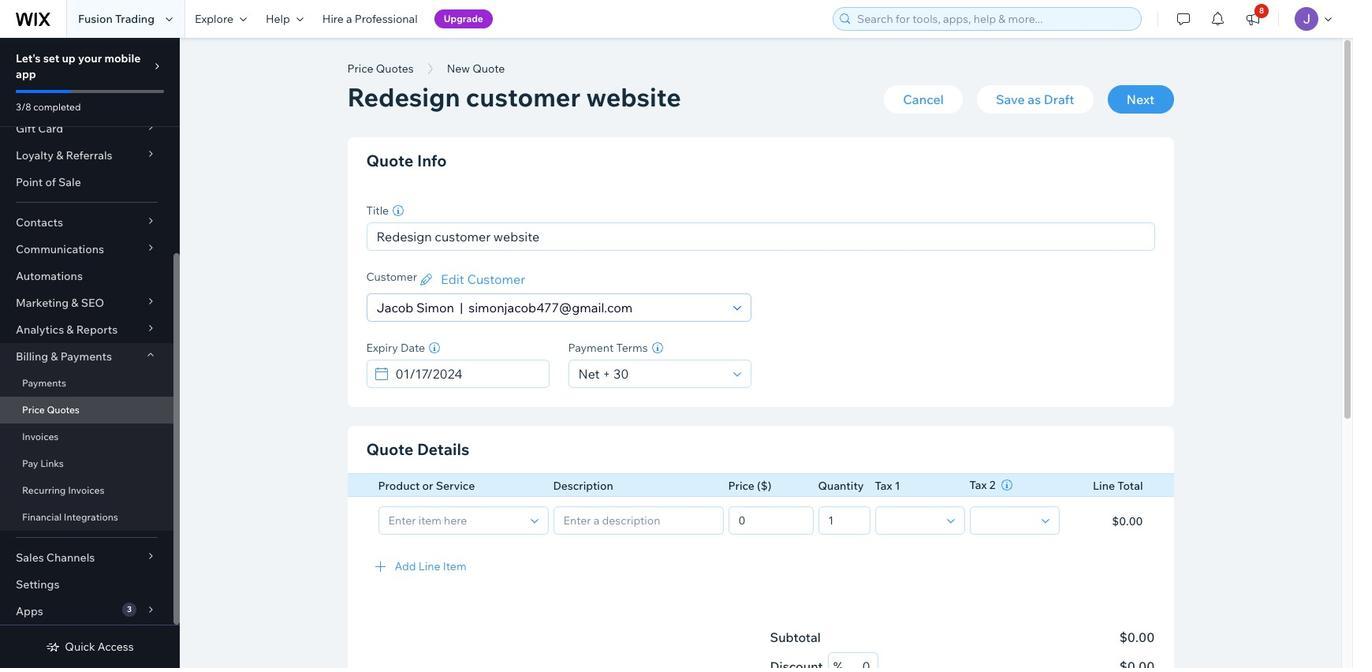 Task type: describe. For each thing, give the bounding box(es) containing it.
edit customer
[[441, 271, 526, 287]]

8 button
[[1236, 0, 1271, 38]]

channels
[[46, 551, 95, 565]]

marketing
[[16, 296, 69, 310]]

next
[[1127, 92, 1155, 107]]

reports
[[76, 323, 118, 337]]

invoices link
[[0, 424, 174, 450]]

quick access button
[[46, 640, 134, 654]]

links
[[40, 458, 64, 469]]

edit customer button
[[417, 270, 526, 289]]

let's
[[16, 51, 41, 65]]

quote details
[[366, 439, 470, 459]]

8
[[1260, 6, 1265, 16]]

add line item
[[395, 559, 467, 573]]

service
[[436, 479, 475, 493]]

quotes for price quotes link at the left
[[47, 404, 80, 416]]

quote info
[[366, 151, 447, 170]]

price quotes button
[[340, 57, 422, 80]]

details
[[417, 439, 470, 459]]

Title field
[[372, 223, 1150, 250]]

a
[[346, 12, 352, 26]]

draft
[[1044, 92, 1075, 107]]

1 horizontal spatial invoices
[[68, 484, 105, 496]]

price quotes link
[[0, 397, 174, 424]]

professional
[[355, 12, 418, 26]]

0 horizontal spatial invoices
[[22, 431, 59, 443]]

automations
[[16, 269, 83, 283]]

line total
[[1093, 479, 1143, 493]]

1
[[895, 479, 901, 493]]

payment terms
[[568, 341, 648, 355]]

explore
[[195, 12, 233, 26]]

point
[[16, 175, 43, 189]]

product or service
[[378, 479, 475, 493]]

price ($)
[[728, 479, 772, 493]]

sidebar element
[[0, 0, 180, 668]]

gift card
[[16, 121, 63, 136]]

financial
[[22, 511, 62, 523]]

upgrade button
[[434, 9, 493, 28]]

referrals
[[66, 148, 112, 162]]

add line item button
[[347, 547, 1174, 585]]

description
[[553, 479, 614, 493]]

customer inside 'button'
[[467, 271, 526, 287]]

cancel button
[[885, 85, 963, 114]]

set
[[43, 51, 59, 65]]

Choose a contact field
[[372, 294, 728, 321]]

your
[[78, 51, 102, 65]]

title
[[366, 204, 389, 218]]

settings
[[16, 577, 60, 592]]

upgrade
[[444, 13, 483, 24]]

price quotes for price quotes 'button'
[[347, 62, 414, 76]]

loyalty & referrals button
[[0, 142, 174, 169]]

financial integrations link
[[0, 504, 174, 531]]

terms
[[616, 341, 648, 355]]

point of sale link
[[0, 169, 174, 196]]

cancel
[[903, 92, 944, 107]]

3
[[127, 604, 132, 614]]

integrations
[[64, 511, 118, 523]]

next button
[[1108, 85, 1174, 114]]

loyalty & referrals
[[16, 148, 112, 162]]

app
[[16, 67, 36, 81]]

hire
[[322, 12, 344, 26]]

communications button
[[0, 236, 174, 263]]

contacts
[[16, 215, 63, 230]]

product
[[378, 479, 420, 493]]

tax 1
[[875, 479, 901, 493]]

point of sale
[[16, 175, 81, 189]]

marketing & seo
[[16, 296, 104, 310]]

sale
[[58, 175, 81, 189]]

& for marketing
[[71, 296, 79, 310]]

0 horizontal spatial customer
[[366, 270, 417, 284]]

hire a professional
[[322, 12, 418, 26]]

redesign
[[347, 81, 460, 113]]

billing & payments
[[16, 349, 112, 364]]

help button
[[256, 0, 313, 38]]

or
[[422, 479, 433, 493]]

quantity
[[818, 479, 864, 493]]

Enter a description field
[[559, 507, 718, 534]]

1 vertical spatial $0.00
[[1120, 629, 1155, 645]]

item
[[443, 559, 467, 573]]

apps
[[16, 604, 43, 618]]

access
[[98, 640, 134, 654]]

save as draft
[[996, 92, 1075, 107]]



Task type: vqa. For each thing, say whether or not it's contained in the screenshot.
text field
yes



Task type: locate. For each thing, give the bounding box(es) containing it.
customer left edit
[[366, 270, 417, 284]]

quick
[[65, 640, 95, 654]]

& for analytics
[[67, 323, 74, 337]]

quotes inside sidebar element
[[47, 404, 80, 416]]

payments inside dropdown button
[[60, 349, 112, 364]]

of
[[45, 175, 56, 189]]

loyalty
[[16, 148, 54, 162]]

1 horizontal spatial quotes
[[376, 62, 414, 76]]

recurring invoices
[[22, 484, 105, 496]]

quick access
[[65, 640, 134, 654]]

line right add
[[419, 559, 441, 573]]

($)
[[757, 479, 772, 493]]

tax left 1
[[875, 479, 893, 493]]

quotes up redesign on the top left of the page
[[376, 62, 414, 76]]

redesign customer website
[[347, 81, 681, 113]]

help
[[266, 12, 290, 26]]

payments down analytics & reports popup button
[[60, 349, 112, 364]]

price quotes
[[347, 62, 414, 76], [22, 404, 80, 416]]

1 horizontal spatial tax
[[970, 478, 987, 492]]

tax 2
[[970, 478, 996, 492]]

website
[[586, 81, 681, 113]]

1 vertical spatial quotes
[[47, 404, 80, 416]]

gift card button
[[0, 115, 174, 142]]

gift
[[16, 121, 36, 136]]

trading
[[115, 12, 155, 26]]

1 vertical spatial invoices
[[68, 484, 105, 496]]

completed
[[33, 101, 81, 113]]

quote for quote info
[[366, 151, 414, 170]]

0 vertical spatial payments
[[60, 349, 112, 364]]

None text field
[[734, 507, 808, 534]]

customer
[[366, 270, 417, 284], [467, 271, 526, 287]]

quote for quote details
[[366, 439, 414, 459]]

& left reports at the left of the page
[[67, 323, 74, 337]]

tax for tax 1
[[875, 479, 893, 493]]

None field
[[881, 507, 942, 534], [975, 507, 1037, 534], [881, 507, 942, 534], [975, 507, 1037, 534]]

1 vertical spatial quote
[[366, 439, 414, 459]]

recurring invoices link
[[0, 477, 174, 504]]

& right loyalty
[[56, 148, 63, 162]]

0 horizontal spatial quotes
[[47, 404, 80, 416]]

Payment Terms field
[[574, 360, 728, 387]]

price inside price quotes 'button'
[[347, 62, 374, 76]]

invoices
[[22, 431, 59, 443], [68, 484, 105, 496]]

sales channels
[[16, 551, 95, 565]]

1 horizontal spatial price
[[347, 62, 374, 76]]

price down hire a professional link
[[347, 62, 374, 76]]

None number field
[[844, 653, 873, 668]]

edit
[[441, 271, 464, 287]]

0 vertical spatial line
[[1093, 479, 1115, 493]]

price for price quotes link at the left
[[22, 404, 45, 416]]

3/8
[[16, 101, 31, 113]]

Enter item here field
[[384, 507, 526, 534]]

price inside price quotes link
[[22, 404, 45, 416]]

2
[[990, 478, 996, 492]]

$0.00
[[1112, 514, 1143, 528], [1120, 629, 1155, 645]]

hire a professional link
[[313, 0, 427, 38]]

financial integrations
[[22, 511, 118, 523]]

& for billing
[[51, 349, 58, 364]]

1 horizontal spatial price quotes
[[347, 62, 414, 76]]

line inside button
[[419, 559, 441, 573]]

sales channels button
[[0, 544, 174, 571]]

1 quote from the top
[[366, 151, 414, 170]]

1 vertical spatial price
[[22, 404, 45, 416]]

payments down billing
[[22, 377, 66, 389]]

None text field
[[824, 507, 865, 534]]

0 vertical spatial quote
[[366, 151, 414, 170]]

price quotes down payments link
[[22, 404, 80, 416]]

customer
[[466, 81, 581, 113]]

price
[[347, 62, 374, 76], [22, 404, 45, 416], [728, 479, 755, 493]]

billing & payments button
[[0, 343, 174, 370]]

0 horizontal spatial price
[[22, 404, 45, 416]]

automations link
[[0, 263, 174, 289]]

price left ($)
[[728, 479, 755, 493]]

card
[[38, 121, 63, 136]]

communications
[[16, 242, 104, 256]]

fusion
[[78, 12, 113, 26]]

total
[[1118, 479, 1143, 493]]

quotes inside 'button'
[[376, 62, 414, 76]]

line left total
[[1093, 479, 1115, 493]]

1 vertical spatial price quotes
[[22, 404, 80, 416]]

price quotes for price quotes link at the left
[[22, 404, 80, 416]]

quotes down payments link
[[47, 404, 80, 416]]

0 horizontal spatial line
[[419, 559, 441, 573]]

quote up product
[[366, 439, 414, 459]]

1 horizontal spatial line
[[1093, 479, 1115, 493]]

& right billing
[[51, 349, 58, 364]]

tax left 2
[[970, 478, 987, 492]]

pay
[[22, 458, 38, 469]]

analytics & reports
[[16, 323, 118, 337]]

2 vertical spatial price
[[728, 479, 755, 493]]

0 vertical spatial $0.00
[[1112, 514, 1143, 528]]

price quotes inside price quotes link
[[22, 404, 80, 416]]

sales
[[16, 551, 44, 565]]

0 vertical spatial price quotes
[[347, 62, 414, 76]]

recurring
[[22, 484, 66, 496]]

contacts button
[[0, 209, 174, 236]]

analytics
[[16, 323, 64, 337]]

0 horizontal spatial price quotes
[[22, 404, 80, 416]]

payments link
[[0, 370, 174, 397]]

tax for tax 2
[[970, 478, 987, 492]]

marketing & seo button
[[0, 289, 174, 316]]

invoices down pay links 'link'
[[68, 484, 105, 496]]

2 quote from the top
[[366, 439, 414, 459]]

& for loyalty
[[56, 148, 63, 162]]

Expiry Date field
[[391, 360, 544, 387]]

1 vertical spatial payments
[[22, 377, 66, 389]]

up
[[62, 51, 76, 65]]

save
[[996, 92, 1025, 107]]

subtotal
[[770, 629, 821, 645]]

1 horizontal spatial customer
[[467, 271, 526, 287]]

fusion trading
[[78, 12, 155, 26]]

info
[[417, 151, 447, 170]]

quotes for price quotes 'button'
[[376, 62, 414, 76]]

seo
[[81, 296, 104, 310]]

Search for tools, apps, help & more... field
[[853, 8, 1137, 30]]

& left seo
[[71, 296, 79, 310]]

price quotes inside price quotes 'button'
[[347, 62, 414, 76]]

billing
[[16, 349, 48, 364]]

0 horizontal spatial tax
[[875, 479, 893, 493]]

customer right edit
[[467, 271, 526, 287]]

price quotes up redesign on the top left of the page
[[347, 62, 414, 76]]

save as draft button
[[977, 85, 1094, 114]]

0 vertical spatial price
[[347, 62, 374, 76]]

pay links link
[[0, 450, 174, 477]]

0 vertical spatial invoices
[[22, 431, 59, 443]]

add
[[395, 559, 416, 573]]

0 vertical spatial quotes
[[376, 62, 414, 76]]

3/8 completed
[[16, 101, 81, 113]]

price for price quotes 'button'
[[347, 62, 374, 76]]

quote left info
[[366, 151, 414, 170]]

as
[[1028, 92, 1041, 107]]

2 horizontal spatial price
[[728, 479, 755, 493]]

1 vertical spatial line
[[419, 559, 441, 573]]

price down billing
[[22, 404, 45, 416]]

payments
[[60, 349, 112, 364], [22, 377, 66, 389]]

let's set up your mobile app
[[16, 51, 141, 81]]

invoices up pay links
[[22, 431, 59, 443]]



